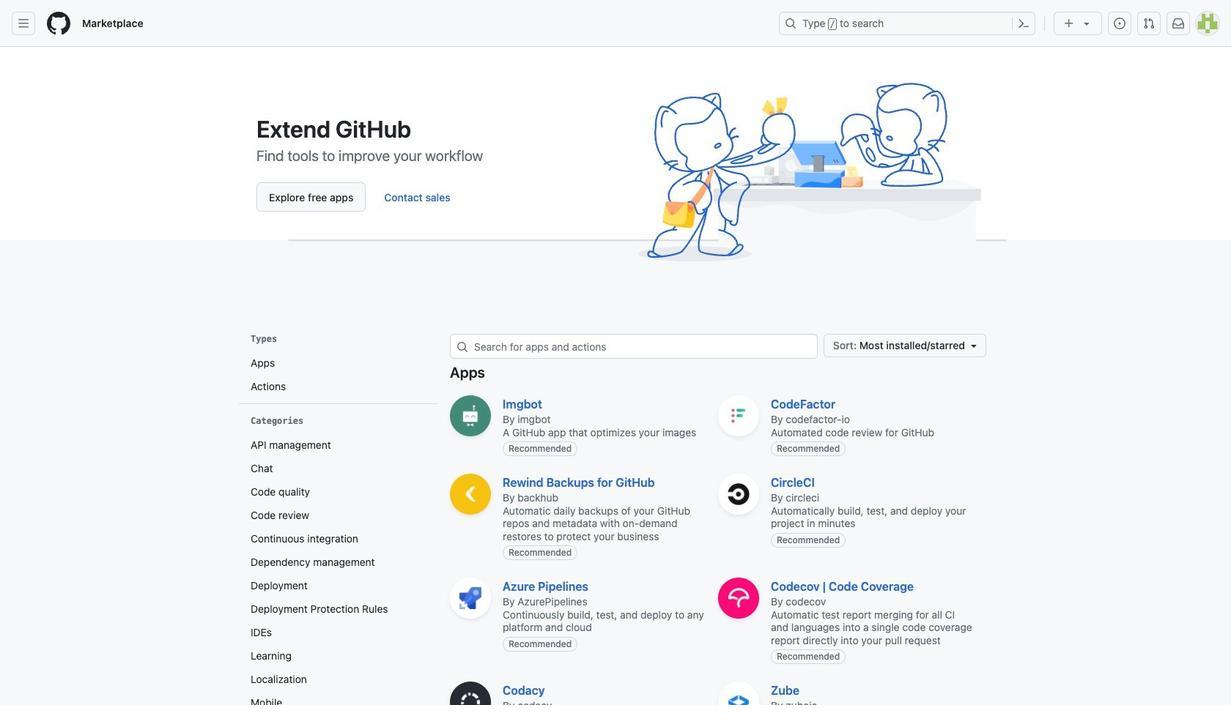 Task type: locate. For each thing, give the bounding box(es) containing it.
search image
[[457, 341, 468, 353]]

command palette image
[[1018, 18, 1030, 29]]

1 vertical spatial list
[[245, 434, 432, 706]]

triangle down image
[[1081, 18, 1093, 29], [968, 340, 980, 352]]

notifications image
[[1173, 18, 1184, 29]]

1 vertical spatial triangle down image
[[968, 340, 980, 352]]

0 vertical spatial list
[[245, 352, 432, 399]]

list
[[245, 352, 432, 399], [245, 434, 432, 706]]

0 horizontal spatial triangle down image
[[968, 340, 980, 352]]

1 list from the top
[[245, 352, 432, 399]]

2 list from the top
[[245, 434, 432, 706]]

1 horizontal spatial triangle down image
[[1081, 18, 1093, 29]]

0 vertical spatial triangle down image
[[1081, 18, 1093, 29]]



Task type: vqa. For each thing, say whether or not it's contained in the screenshot.
top Triangle Down image
yes



Task type: describe. For each thing, give the bounding box(es) containing it.
issue opened image
[[1114, 18, 1126, 29]]

homepage image
[[47, 12, 70, 35]]

git pull request image
[[1143, 18, 1155, 29]]

plus image
[[1064, 18, 1075, 29]]

Search for apps and actions text field
[[474, 335, 817, 358]]



